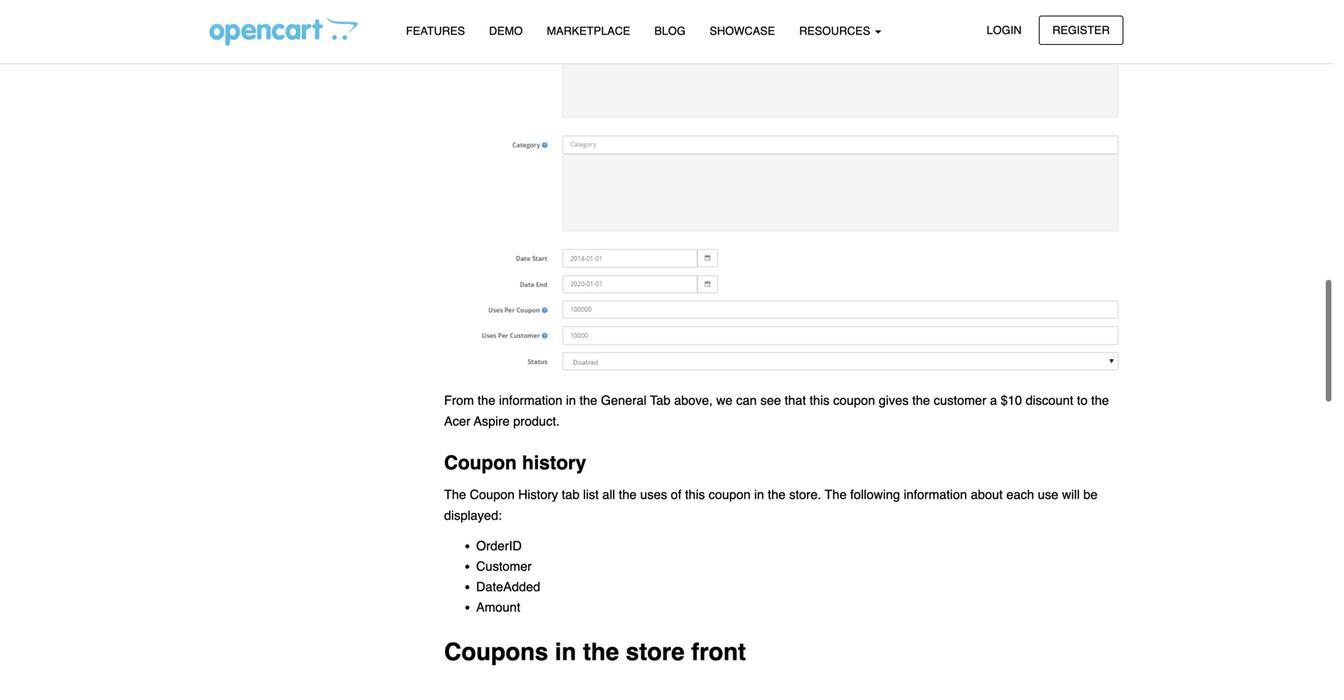 Task type: vqa. For each thing, say whether or not it's contained in the screenshot.
THE CUSTOMER in the customer is given the option to add one of the compared products to the cart if they want to. pressing "continue" will bring the user back to the home page.
no



Task type: describe. For each thing, give the bounding box(es) containing it.
coupon inside the coupon history tab list all the uses of this coupon in the store. the following information about each use will be displayed:
[[709, 487, 751, 502]]

store.
[[789, 487, 821, 502]]

front
[[691, 638, 746, 666]]

register
[[1053, 24, 1110, 36]]

to
[[1077, 393, 1088, 408]]

aspire
[[474, 414, 510, 428]]

see
[[761, 393, 781, 408]]

the left "store."
[[768, 487, 786, 502]]

following
[[850, 487, 900, 502]]

coupons
[[444, 638, 548, 666]]

blog link
[[643, 17, 698, 45]]

opencart - open source shopping cart solution image
[[210, 17, 358, 46]]

information inside the coupon history tab list all the uses of this coupon in the store. the following information about each use will be displayed:
[[904, 487, 967, 502]]

showcase link
[[698, 17, 787, 45]]

the right all
[[619, 487, 637, 502]]

history
[[518, 487, 558, 502]]

list
[[583, 487, 599, 502]]

general
[[601, 393, 647, 408]]

resources link
[[787, 17, 894, 45]]

in inside the coupon history tab list all the uses of this coupon in the store. the following information about each use will be displayed:
[[754, 487, 764, 502]]

the up the 'aspire'
[[478, 393, 495, 408]]

history
[[522, 452, 586, 474]]

register link
[[1039, 16, 1124, 45]]

information inside from the information in the general tab above, we can see that this coupon gives the customer a $10 discount to the acer aspire product.
[[499, 393, 563, 408]]

the right the to
[[1091, 393, 1109, 408]]

from the information in the general tab above, we can see that this coupon gives the customer a $10 discount to the acer aspire product.
[[444, 393, 1109, 428]]

showcase
[[710, 24, 775, 37]]

discount image
[[444, 0, 1124, 380]]

marketplace link
[[535, 17, 643, 45]]

a
[[990, 393, 997, 408]]

that
[[785, 393, 806, 408]]

acer
[[444, 414, 471, 428]]

in inside from the information in the general tab above, we can see that this coupon gives the customer a $10 discount to the acer aspire product.
[[566, 393, 576, 408]]

login
[[987, 24, 1022, 36]]

features
[[406, 24, 465, 37]]

customer
[[934, 393, 987, 408]]

2 the from the left
[[825, 487, 847, 502]]

displayed:
[[444, 508, 502, 523]]

discount
[[1026, 393, 1074, 408]]

tab
[[562, 487, 580, 502]]

2 vertical spatial in
[[555, 638, 576, 666]]

customer
[[476, 559, 532, 574]]

gives
[[879, 393, 909, 408]]

each
[[1007, 487, 1034, 502]]

the right gives
[[912, 393, 930, 408]]

dateadded
[[476, 579, 540, 594]]



Task type: locate. For each thing, give the bounding box(es) containing it.
this right that
[[810, 393, 830, 408]]

in
[[566, 393, 576, 408], [754, 487, 764, 502], [555, 638, 576, 666]]

1 the from the left
[[444, 487, 466, 502]]

uses
[[640, 487, 667, 502]]

1 vertical spatial coupon
[[470, 487, 515, 502]]

0 vertical spatial information
[[499, 393, 563, 408]]

coupon down the 'aspire'
[[444, 452, 517, 474]]

in left general
[[566, 393, 576, 408]]

1 horizontal spatial coupon
[[833, 393, 875, 408]]

of
[[671, 487, 682, 502]]

1 vertical spatial coupon
[[709, 487, 751, 502]]

orderid customer dateadded amount
[[476, 538, 540, 615]]

store
[[626, 638, 685, 666]]

from
[[444, 393, 474, 408]]

0 vertical spatial this
[[810, 393, 830, 408]]

1 horizontal spatial this
[[810, 393, 830, 408]]

resources
[[799, 24, 874, 37]]

coupon history
[[444, 452, 586, 474]]

in right coupons
[[555, 638, 576, 666]]

0 vertical spatial coupon
[[444, 452, 517, 474]]

0 horizontal spatial this
[[685, 487, 705, 502]]

features link
[[394, 17, 477, 45]]

$10
[[1001, 393, 1022, 408]]

in left "store."
[[754, 487, 764, 502]]

information
[[499, 393, 563, 408], [904, 487, 967, 502]]

this inside from the information in the general tab above, we can see that this coupon gives the customer a $10 discount to the acer aspire product.
[[810, 393, 830, 408]]

demo link
[[477, 17, 535, 45]]

coupon inside from the information in the general tab above, we can see that this coupon gives the customer a $10 discount to the acer aspire product.
[[833, 393, 875, 408]]

0 horizontal spatial coupon
[[709, 487, 751, 502]]

blog
[[655, 24, 686, 37]]

coupon up displayed:
[[470, 487, 515, 502]]

0 vertical spatial in
[[566, 393, 576, 408]]

0 horizontal spatial the
[[444, 487, 466, 502]]

demo
[[489, 24, 523, 37]]

orderid
[[476, 538, 522, 553]]

be
[[1084, 487, 1098, 502]]

login link
[[973, 16, 1035, 45]]

coupon inside the coupon history tab list all the uses of this coupon in the store. the following information about each use will be displayed:
[[470, 487, 515, 502]]

1 vertical spatial information
[[904, 487, 967, 502]]

coupon right 'of' at right bottom
[[709, 487, 751, 502]]

will
[[1062, 487, 1080, 502]]

coupons in the store front
[[444, 638, 746, 666]]

tab
[[650, 393, 671, 408]]

1 vertical spatial in
[[754, 487, 764, 502]]

about
[[971, 487, 1003, 502]]

the left store
[[583, 638, 619, 666]]

1 horizontal spatial the
[[825, 487, 847, 502]]

above,
[[674, 393, 713, 408]]

this inside the coupon history tab list all the uses of this coupon in the store. the following information about each use will be displayed:
[[685, 487, 705, 502]]

information left the about
[[904, 487, 967, 502]]

the
[[478, 393, 495, 408], [580, 393, 597, 408], [912, 393, 930, 408], [1091, 393, 1109, 408], [619, 487, 637, 502], [768, 487, 786, 502], [583, 638, 619, 666]]

the up displayed:
[[444, 487, 466, 502]]

this
[[810, 393, 830, 408], [685, 487, 705, 502]]

all
[[602, 487, 615, 502]]

coupon
[[444, 452, 517, 474], [470, 487, 515, 502]]

marketplace
[[547, 24, 630, 37]]

the right "store."
[[825, 487, 847, 502]]

this right 'of' at right bottom
[[685, 487, 705, 502]]

coupon
[[833, 393, 875, 408], [709, 487, 751, 502]]

information up product.
[[499, 393, 563, 408]]

coupon left gives
[[833, 393, 875, 408]]

the
[[444, 487, 466, 502], [825, 487, 847, 502]]

0 horizontal spatial information
[[499, 393, 563, 408]]

can
[[736, 393, 757, 408]]

the left general
[[580, 393, 597, 408]]

use
[[1038, 487, 1059, 502]]

1 vertical spatial this
[[685, 487, 705, 502]]

product.
[[513, 414, 560, 428]]

amount
[[476, 600, 520, 615]]

the coupon history tab list all the uses of this coupon in the store. the following information about each use will be displayed:
[[444, 487, 1098, 523]]

0 vertical spatial coupon
[[833, 393, 875, 408]]

we
[[716, 393, 733, 408]]

1 horizontal spatial information
[[904, 487, 967, 502]]



